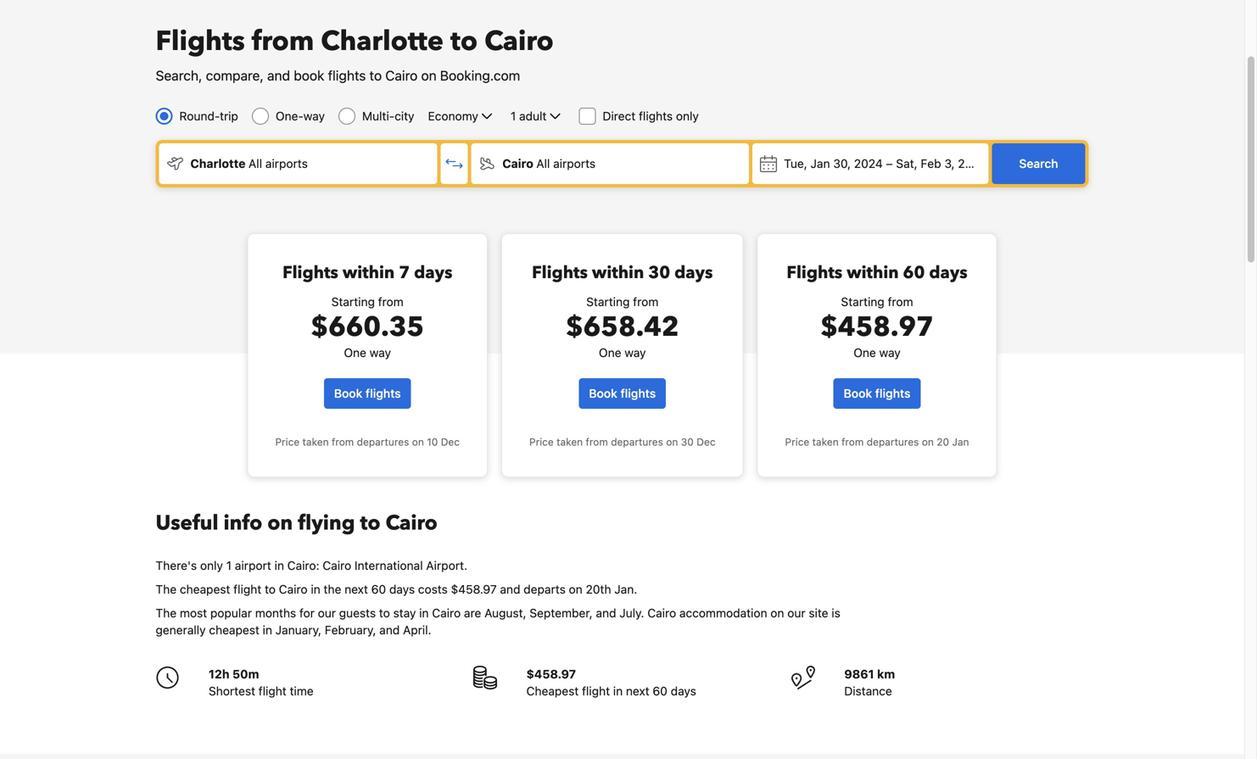Task type: describe. For each thing, give the bounding box(es) containing it.
departures for $458.97
[[867, 436, 920, 448]]

book for $458.97
[[844, 387, 873, 401]]

1 vertical spatial 30
[[681, 436, 694, 448]]

feb
[[921, 157, 942, 171]]

info
[[224, 510, 263, 538]]

price taken from departures on 20 jan
[[786, 436, 970, 448]]

cheapest
[[527, 685, 579, 699]]

flying
[[298, 510, 355, 538]]

flights for charlotte
[[156, 23, 245, 60]]

and inside cairo accommodation on our site is generally cheapest in january, february, and april.
[[380, 623, 400, 637]]

generally
[[156, 623, 206, 637]]

dec for $658.42
[[697, 436, 716, 448]]

search,
[[156, 67, 202, 84]]

taken for $458.97
[[813, 436, 839, 448]]

flights right the direct
[[639, 109, 673, 123]]

way for $658.42
[[625, 346, 646, 360]]

50m
[[233, 668, 259, 682]]

starting from $458.97 one way
[[821, 295, 934, 360]]

the cheapest flight to cairo in the next 60 days costs $458.97 and departs on 20th jan.
[[156, 583, 638, 597]]

all for charlotte
[[249, 157, 262, 171]]

0 vertical spatial only
[[676, 109, 699, 123]]

way for $458.97
[[880, 346, 901, 360]]

is
[[832, 607, 841, 621]]

there's
[[156, 559, 197, 573]]

1 2024 from the left
[[855, 157, 883, 171]]

7
[[399, 261, 410, 285]]

flights within 7 days
[[283, 261, 453, 285]]

departs
[[524, 583, 566, 597]]

cairo left 'are'
[[432, 607, 461, 621]]

most
[[180, 607, 207, 621]]

time
[[290, 685, 314, 699]]

cairo accommodation on our site is generally cheapest in january, february, and april.
[[156, 607, 841, 637]]

to up months
[[265, 583, 276, 597]]

1 vertical spatial $458.97
[[451, 583, 497, 597]]

booking.com
[[440, 67, 521, 84]]

2 2024 from the left
[[959, 157, 987, 171]]

and inside flights from charlotte to cairo search, compare, and book flights to cairo on booking.com
[[267, 67, 290, 84]]

on inside cairo accommodation on our site is generally cheapest in january, february, and april.
[[771, 607, 785, 621]]

departures for $658.42
[[611, 436, 664, 448]]

jan inside tue, jan 30, 2024 – sat, feb 3, 2024 'popup button'
[[811, 157, 831, 171]]

$660.35
[[311, 309, 424, 346]]

0 vertical spatial cheapest
[[180, 583, 230, 597]]

accommodation
[[680, 607, 768, 621]]

charlotte all airports
[[191, 157, 308, 171]]

30,
[[834, 157, 851, 171]]

9861
[[845, 668, 875, 682]]

cairo all airports
[[503, 157, 596, 171]]

cairo down 1 adult
[[503, 157, 534, 171]]

tue, jan 30, 2024 – sat, feb 3, 2024
[[785, 157, 987, 171]]

all for cairo
[[537, 157, 550, 171]]

10
[[427, 436, 438, 448]]

from inside the starting from $658.42 one way
[[633, 295, 659, 309]]

price for $658.42
[[530, 436, 554, 448]]

flight for cheapest
[[582, 685, 610, 699]]

on inside flights from charlotte to cairo search, compare, and book flights to cairo on booking.com
[[421, 67, 437, 84]]

popular
[[210, 607, 252, 621]]

days for $660.35
[[414, 261, 453, 285]]

3,
[[945, 157, 955, 171]]

and up august,
[[500, 583, 521, 597]]

multi-
[[362, 109, 395, 123]]

$458.97 cheapest flight in next 60 days
[[527, 668, 697, 699]]

departures for $660.35
[[357, 436, 409, 448]]

flights for 60
[[787, 261, 843, 285]]

days inside $458.97 cheapest flight in next 60 days
[[671, 685, 697, 699]]

are
[[464, 607, 482, 621]]

useful
[[156, 510, 219, 538]]

book flights for $458.97
[[844, 387, 911, 401]]

there's only 1 airport in cairo: cairo international airport.
[[156, 559, 468, 573]]

in left the
[[311, 583, 321, 597]]

cairo inside cairo accommodation on our site is generally cheapest in january, february, and april.
[[648, 607, 677, 621]]

1 vertical spatial charlotte
[[191, 157, 246, 171]]

tue, jan 30, 2024 – sat, feb 3, 2024 button
[[753, 143, 989, 184]]

direct
[[603, 109, 636, 123]]

costs
[[418, 583, 448, 597]]

book flights link for $658.42
[[579, 379, 666, 409]]

search button
[[993, 143, 1086, 184]]

9861 km distance
[[845, 668, 896, 699]]

12h
[[209, 668, 230, 682]]

next inside $458.97 cheapest flight in next 60 days
[[626, 685, 650, 699]]

search
[[1020, 157, 1059, 171]]

the for the cheapest flight to cairo in the next 60 days costs $458.97 and departs on 20th jan.
[[156, 583, 177, 597]]

to up "multi-" in the left of the page
[[370, 67, 382, 84]]

from inside starting from $458.97 one way
[[888, 295, 914, 309]]

distance
[[845, 685, 893, 699]]

to right flying
[[360, 510, 381, 538]]

one for $458.97
[[854, 346, 877, 360]]

$658.42
[[566, 309, 680, 346]]

our inside cairo accommodation on our site is generally cheapest in january, february, and april.
[[788, 607, 806, 621]]

12h 50m shortest flight time
[[209, 668, 314, 699]]

0 horizontal spatial 60
[[372, 583, 386, 597]]

april.
[[403, 623, 432, 637]]

trip
[[220, 109, 238, 123]]

km
[[878, 668, 896, 682]]

flight for cheapest
[[234, 583, 262, 597]]

to left stay
[[379, 607, 390, 621]]

starting from $660.35 one way
[[311, 295, 424, 360]]

city
[[395, 109, 415, 123]]

flights within 60 days
[[787, 261, 968, 285]]

adult
[[520, 109, 547, 123]]

flights for $658.42
[[621, 387, 656, 401]]

starting from $658.42 one way
[[566, 295, 680, 360]]

days for $458.97
[[930, 261, 968, 285]]

1 adult button
[[509, 106, 566, 126]]

0 vertical spatial 60
[[904, 261, 926, 285]]

round-
[[180, 109, 220, 123]]

international
[[355, 559, 423, 573]]

cairo up city
[[386, 67, 418, 84]]

book flights for $660.35
[[334, 387, 401, 401]]

and down 20th
[[596, 607, 617, 621]]



Task type: locate. For each thing, give the bounding box(es) containing it.
on
[[421, 67, 437, 84], [412, 436, 424, 448], [667, 436, 679, 448], [923, 436, 935, 448], [268, 510, 293, 538], [569, 583, 583, 597], [771, 607, 785, 621]]

2024 right 3,
[[959, 157, 987, 171]]

cairo up the international
[[386, 510, 438, 538]]

next down july.
[[626, 685, 650, 699]]

flights up price taken from departures on 30 dec
[[621, 387, 656, 401]]

1 vertical spatial cheapest
[[209, 623, 260, 637]]

one for $660.35
[[344, 346, 367, 360]]

book flights link up price taken from departures on 20 jan
[[834, 379, 921, 409]]

1 horizontal spatial jan
[[953, 436, 970, 448]]

0 horizontal spatial one
[[344, 346, 367, 360]]

in right cheapest
[[614, 685, 623, 699]]

sat,
[[897, 157, 918, 171]]

july.
[[620, 607, 645, 621]]

only right the direct
[[676, 109, 699, 123]]

flights from charlotte to cairo search, compare, and book flights to cairo on booking.com
[[156, 23, 554, 84]]

jan
[[811, 157, 831, 171], [953, 436, 970, 448]]

0 horizontal spatial airports
[[266, 157, 308, 171]]

1 vertical spatial the
[[156, 607, 177, 621]]

flights for 30
[[532, 261, 588, 285]]

starting inside starting from $660.35 one way
[[332, 295, 375, 309]]

3 price from the left
[[786, 436, 810, 448]]

useful info on flying to cairo
[[156, 510, 438, 538]]

0 horizontal spatial book
[[334, 387, 363, 401]]

starting
[[332, 295, 375, 309], [587, 295, 630, 309], [842, 295, 885, 309]]

way inside the starting from $658.42 one way
[[625, 346, 646, 360]]

1 horizontal spatial charlotte
[[321, 23, 444, 60]]

one down flights within 60 days at the right top of page
[[854, 346, 877, 360]]

for
[[300, 607, 315, 621]]

20
[[937, 436, 950, 448]]

flights
[[156, 23, 245, 60], [283, 261, 339, 285], [532, 261, 588, 285], [787, 261, 843, 285]]

way
[[304, 109, 325, 123], [370, 346, 391, 360], [625, 346, 646, 360], [880, 346, 901, 360]]

one inside starting from $458.97 one way
[[854, 346, 877, 360]]

to
[[451, 23, 478, 60], [370, 67, 382, 84], [360, 510, 381, 538], [265, 583, 276, 597], [379, 607, 390, 621]]

cheapest up most
[[180, 583, 230, 597]]

1 all from the left
[[249, 157, 262, 171]]

3 book flights link from the left
[[834, 379, 921, 409]]

2 horizontal spatial taken
[[813, 436, 839, 448]]

book up price taken from departures on 30 dec
[[589, 387, 618, 401]]

1 departures from the left
[[357, 436, 409, 448]]

way down flights within 7 days
[[370, 346, 391, 360]]

starting down the flights within 30 days
[[587, 295, 630, 309]]

cairo
[[485, 23, 554, 60], [386, 67, 418, 84], [503, 157, 534, 171], [386, 510, 438, 538], [323, 559, 352, 573], [279, 583, 308, 597], [432, 607, 461, 621], [648, 607, 677, 621]]

the for the most popular months for our guests to stay in cairo are august, september, and july.
[[156, 607, 177, 621]]

way down the flights within 30 days
[[625, 346, 646, 360]]

taken for $660.35
[[303, 436, 329, 448]]

cheapest inside cairo accommodation on our site is generally cheapest in january, february, and april.
[[209, 623, 260, 637]]

next up guests
[[345, 583, 368, 597]]

from
[[252, 23, 314, 60], [378, 295, 404, 309], [633, 295, 659, 309], [888, 295, 914, 309], [332, 436, 354, 448], [586, 436, 608, 448], [842, 436, 864, 448]]

flights for 7
[[283, 261, 339, 285]]

only
[[676, 109, 699, 123], [200, 559, 223, 573]]

charlotte inside flights from charlotte to cairo search, compare, and book flights to cairo on booking.com
[[321, 23, 444, 60]]

0 horizontal spatial price
[[275, 436, 300, 448]]

flights up price taken from departures on 20 jan
[[876, 387, 911, 401]]

1 left "airport"
[[226, 559, 232, 573]]

from inside starting from $660.35 one way
[[378, 295, 404, 309]]

20th
[[586, 583, 612, 597]]

60
[[904, 261, 926, 285], [372, 583, 386, 597], [653, 685, 668, 699]]

the up generally
[[156, 607, 177, 621]]

months
[[255, 607, 296, 621]]

1 horizontal spatial 2024
[[959, 157, 987, 171]]

in inside $458.97 cheapest flight in next 60 days
[[614, 685, 623, 699]]

1 horizontal spatial dec
[[697, 436, 716, 448]]

book flights link up price taken from departures on 30 dec
[[579, 379, 666, 409]]

0 vertical spatial $458.97
[[821, 309, 934, 346]]

1 horizontal spatial $458.97
[[527, 668, 576, 682]]

0 horizontal spatial all
[[249, 157, 262, 171]]

2 horizontal spatial book flights
[[844, 387, 911, 401]]

2 horizontal spatial departures
[[867, 436, 920, 448]]

the down there's
[[156, 583, 177, 597]]

to up booking.com
[[451, 23, 478, 60]]

book
[[294, 67, 325, 84]]

our right for at bottom
[[318, 607, 336, 621]]

in up april.
[[419, 607, 429, 621]]

direct flights only
[[603, 109, 699, 123]]

1 vertical spatial 60
[[372, 583, 386, 597]]

3 taken from the left
[[813, 436, 839, 448]]

0 horizontal spatial 2024
[[855, 157, 883, 171]]

book flights link for $458.97
[[834, 379, 921, 409]]

february,
[[325, 623, 376, 637]]

0 horizontal spatial dec
[[441, 436, 460, 448]]

in left cairo:
[[275, 559, 284, 573]]

1 inside dropdown button
[[511, 109, 516, 123]]

flights up the search,
[[156, 23, 245, 60]]

jan right 20
[[953, 436, 970, 448]]

shortest
[[209, 685, 255, 699]]

0 horizontal spatial 1
[[226, 559, 232, 573]]

2 departures from the left
[[611, 436, 664, 448]]

way inside starting from $660.35 one way
[[370, 346, 391, 360]]

only right there's
[[200, 559, 223, 573]]

1 horizontal spatial all
[[537, 157, 550, 171]]

in inside cairo accommodation on our site is generally cheapest in january, february, and april.
[[263, 623, 272, 637]]

flights inside flights from charlotte to cairo search, compare, and book flights to cairo on booking.com
[[156, 23, 245, 60]]

within
[[343, 261, 395, 285], [592, 261, 645, 285], [847, 261, 899, 285]]

one-way
[[276, 109, 325, 123]]

charlotte up "multi-" in the left of the page
[[321, 23, 444, 60]]

flight inside $458.97 cheapest flight in next 60 days
[[582, 685, 610, 699]]

starting inside the starting from $658.42 one way
[[587, 295, 630, 309]]

1 airports from the left
[[266, 157, 308, 171]]

one inside the starting from $658.42 one way
[[599, 346, 622, 360]]

within for $458.97
[[847, 261, 899, 285]]

1 vertical spatial only
[[200, 559, 223, 573]]

3 within from the left
[[847, 261, 899, 285]]

1 book from the left
[[334, 387, 363, 401]]

2 book flights link from the left
[[579, 379, 666, 409]]

price taken from departures on 10 dec
[[275, 436, 460, 448]]

flight down "airport"
[[234, 583, 262, 597]]

2 horizontal spatial $458.97
[[821, 309, 934, 346]]

1 horizontal spatial only
[[676, 109, 699, 123]]

cairo down cairo:
[[279, 583, 308, 597]]

60 inside $458.97 cheapest flight in next 60 days
[[653, 685, 668, 699]]

2 within from the left
[[592, 261, 645, 285]]

2024
[[855, 157, 883, 171], [959, 157, 987, 171]]

from inside flights from charlotte to cairo search, compare, and book flights to cairo on booking.com
[[252, 23, 314, 60]]

flight right cheapest
[[582, 685, 610, 699]]

one-
[[276, 109, 304, 123]]

$458.97 up 'are'
[[451, 583, 497, 597]]

dec for $660.35
[[441, 436, 460, 448]]

2 vertical spatial $458.97
[[527, 668, 576, 682]]

price for $458.97
[[786, 436, 810, 448]]

1 horizontal spatial one
[[599, 346, 622, 360]]

30
[[649, 261, 671, 285], [681, 436, 694, 448]]

book up price taken from departures on 20 jan
[[844, 387, 873, 401]]

and left book
[[267, 67, 290, 84]]

book up price taken from departures on 10 dec at the left bottom of page
[[334, 387, 363, 401]]

2 vertical spatial 60
[[653, 685, 668, 699]]

book flights up price taken from departures on 30 dec
[[589, 387, 656, 401]]

price taken from departures on 30 dec
[[530, 436, 716, 448]]

3 book flights from the left
[[844, 387, 911, 401]]

days for $658.42
[[675, 261, 713, 285]]

$458.97 up cheapest
[[527, 668, 576, 682]]

within up $658.42 in the top of the page
[[592, 261, 645, 285]]

starting for $658.42
[[587, 295, 630, 309]]

1 vertical spatial 1
[[226, 559, 232, 573]]

1 within from the left
[[343, 261, 395, 285]]

one inside starting from $660.35 one way
[[344, 346, 367, 360]]

2 horizontal spatial within
[[847, 261, 899, 285]]

1 starting from the left
[[332, 295, 375, 309]]

book flights up price taken from departures on 10 dec at the left bottom of page
[[334, 387, 401, 401]]

2 one from the left
[[599, 346, 622, 360]]

3 starting from the left
[[842, 295, 885, 309]]

1 book flights link from the left
[[324, 379, 411, 409]]

2 dec from the left
[[697, 436, 716, 448]]

book flights for $658.42
[[589, 387, 656, 401]]

way inside starting from $458.97 one way
[[880, 346, 901, 360]]

flights for $458.97
[[876, 387, 911, 401]]

2 horizontal spatial price
[[786, 436, 810, 448]]

starting for $458.97
[[842, 295, 885, 309]]

1 horizontal spatial our
[[788, 607, 806, 621]]

guests
[[339, 607, 376, 621]]

0 horizontal spatial only
[[200, 559, 223, 573]]

flights up starting from $660.35 one way
[[283, 261, 339, 285]]

0 horizontal spatial jan
[[811, 157, 831, 171]]

2 horizontal spatial 60
[[904, 261, 926, 285]]

jan.
[[615, 583, 638, 597]]

0 horizontal spatial starting
[[332, 295, 375, 309]]

1 our from the left
[[318, 607, 336, 621]]

book for $660.35
[[334, 387, 363, 401]]

1 horizontal spatial 1
[[511, 109, 516, 123]]

0 horizontal spatial departures
[[357, 436, 409, 448]]

airports for cairo all airports
[[554, 157, 596, 171]]

within left 7 at the top left of the page
[[343, 261, 395, 285]]

stay
[[394, 607, 416, 621]]

1 horizontal spatial book
[[589, 387, 618, 401]]

3 one from the left
[[854, 346, 877, 360]]

within for $658.42
[[592, 261, 645, 285]]

economy
[[428, 109, 479, 123]]

the
[[156, 583, 177, 597], [156, 607, 177, 621]]

0 horizontal spatial our
[[318, 607, 336, 621]]

1 one from the left
[[344, 346, 367, 360]]

flight left time
[[259, 685, 287, 699]]

cairo right july.
[[648, 607, 677, 621]]

way down book
[[304, 109, 325, 123]]

1 horizontal spatial 60
[[653, 685, 668, 699]]

book flights
[[334, 387, 401, 401], [589, 387, 656, 401], [844, 387, 911, 401]]

2 the from the top
[[156, 607, 177, 621]]

august,
[[485, 607, 527, 621]]

starting for $660.35
[[332, 295, 375, 309]]

flights right book
[[328, 67, 366, 84]]

price
[[275, 436, 300, 448], [530, 436, 554, 448], [786, 436, 810, 448]]

0 vertical spatial the
[[156, 583, 177, 597]]

1 horizontal spatial departures
[[611, 436, 664, 448]]

the
[[324, 583, 342, 597]]

airports down the 1 adult dropdown button
[[554, 157, 596, 171]]

january,
[[276, 623, 322, 637]]

0 vertical spatial 30
[[649, 261, 671, 285]]

airports
[[266, 157, 308, 171], [554, 157, 596, 171]]

our left the site
[[788, 607, 806, 621]]

book flights up price taken from departures on 20 jan
[[844, 387, 911, 401]]

and down the most popular months for our guests to stay in cairo are august, september, and july.
[[380, 623, 400, 637]]

one down flights within 7 days
[[344, 346, 367, 360]]

way down flights within 60 days at the right top of page
[[880, 346, 901, 360]]

1 horizontal spatial book flights
[[589, 387, 656, 401]]

$458.97 down flights within 60 days at the right top of page
[[821, 309, 934, 346]]

september,
[[530, 607, 593, 621]]

the most popular months for our guests to stay in cairo are august, september, and july.
[[156, 607, 645, 621]]

2 price from the left
[[530, 436, 554, 448]]

1 horizontal spatial taken
[[557, 436, 583, 448]]

1 price from the left
[[275, 436, 300, 448]]

compare,
[[206, 67, 264, 84]]

0 horizontal spatial taken
[[303, 436, 329, 448]]

0 horizontal spatial within
[[343, 261, 395, 285]]

0 horizontal spatial charlotte
[[191, 157, 246, 171]]

1 book flights from the left
[[334, 387, 401, 401]]

2 taken from the left
[[557, 436, 583, 448]]

airport.
[[426, 559, 468, 573]]

0 vertical spatial jan
[[811, 157, 831, 171]]

airport
[[235, 559, 271, 573]]

$458.97 inside $458.97 cheapest flight in next 60 days
[[527, 668, 576, 682]]

2 horizontal spatial one
[[854, 346, 877, 360]]

flights for $660.35
[[366, 387, 401, 401]]

2 starting from the left
[[587, 295, 630, 309]]

1
[[511, 109, 516, 123], [226, 559, 232, 573]]

1 the from the top
[[156, 583, 177, 597]]

one for $658.42
[[599, 346, 622, 360]]

flights within 30 days
[[532, 261, 713, 285]]

flight inside 12h 50m shortest flight time
[[259, 685, 287, 699]]

one down the flights within 30 days
[[599, 346, 622, 360]]

charlotte down round-trip
[[191, 157, 246, 171]]

1 vertical spatial next
[[626, 685, 650, 699]]

1 horizontal spatial airports
[[554, 157, 596, 171]]

2 all from the left
[[537, 157, 550, 171]]

1 horizontal spatial starting
[[587, 295, 630, 309]]

flights up $658.42 in the top of the page
[[532, 261, 588, 285]]

1 vertical spatial jan
[[953, 436, 970, 448]]

starting inside starting from $458.97 one way
[[842, 295, 885, 309]]

book flights link for $660.35
[[324, 379, 411, 409]]

2 horizontal spatial book
[[844, 387, 873, 401]]

cairo up booking.com
[[485, 23, 554, 60]]

within for $660.35
[[343, 261, 395, 285]]

0 horizontal spatial $458.97
[[451, 583, 497, 597]]

0 vertical spatial charlotte
[[321, 23, 444, 60]]

flight
[[234, 583, 262, 597], [259, 685, 287, 699], [582, 685, 610, 699]]

2 horizontal spatial starting
[[842, 295, 885, 309]]

all
[[249, 157, 262, 171], [537, 157, 550, 171]]

0 horizontal spatial book flights link
[[324, 379, 411, 409]]

in down months
[[263, 623, 272, 637]]

cairo:
[[288, 559, 320, 573]]

1 taken from the left
[[303, 436, 329, 448]]

0 horizontal spatial book flights
[[334, 387, 401, 401]]

1 horizontal spatial within
[[592, 261, 645, 285]]

starting down flights within 7 days
[[332, 295, 375, 309]]

1 horizontal spatial price
[[530, 436, 554, 448]]

1 left adult
[[511, 109, 516, 123]]

flights up price taken from departures on 10 dec at the left bottom of page
[[366, 387, 401, 401]]

2 airports from the left
[[554, 157, 596, 171]]

2024 left "–" on the top right of the page
[[855, 157, 883, 171]]

1 horizontal spatial 30
[[681, 436, 694, 448]]

1 horizontal spatial book flights link
[[579, 379, 666, 409]]

2 our from the left
[[788, 607, 806, 621]]

2 book from the left
[[589, 387, 618, 401]]

3 departures from the left
[[867, 436, 920, 448]]

cheapest
[[180, 583, 230, 597], [209, 623, 260, 637]]

next
[[345, 583, 368, 597], [626, 685, 650, 699]]

0 vertical spatial next
[[345, 583, 368, 597]]

book for $658.42
[[589, 387, 618, 401]]

cheapest down popular
[[209, 623, 260, 637]]

airports for charlotte all airports
[[266, 157, 308, 171]]

starting down flights within 60 days at the right top of page
[[842, 295, 885, 309]]

1 horizontal spatial next
[[626, 685, 650, 699]]

flights inside flights from charlotte to cairo search, compare, and book flights to cairo on booking.com
[[328, 67, 366, 84]]

and
[[267, 67, 290, 84], [500, 583, 521, 597], [596, 607, 617, 621], [380, 623, 400, 637]]

cairo up the
[[323, 559, 352, 573]]

round-trip
[[180, 109, 238, 123]]

site
[[809, 607, 829, 621]]

flights up starting from $458.97 one way
[[787, 261, 843, 285]]

airports down one- at the top of the page
[[266, 157, 308, 171]]

way for $660.35
[[370, 346, 391, 360]]

2 book flights from the left
[[589, 387, 656, 401]]

1 adult
[[511, 109, 547, 123]]

3 book from the left
[[844, 387, 873, 401]]

price for $660.35
[[275, 436, 300, 448]]

2 horizontal spatial book flights link
[[834, 379, 921, 409]]

0 vertical spatial 1
[[511, 109, 516, 123]]

0 horizontal spatial 30
[[649, 261, 671, 285]]

0 horizontal spatial next
[[345, 583, 368, 597]]

$458.97
[[821, 309, 934, 346], [451, 583, 497, 597], [527, 668, 576, 682]]

tue,
[[785, 157, 808, 171]]

taken for $658.42
[[557, 436, 583, 448]]

multi-city
[[362, 109, 415, 123]]

1 dec from the left
[[441, 436, 460, 448]]

–
[[887, 157, 893, 171]]

in
[[275, 559, 284, 573], [311, 583, 321, 597], [419, 607, 429, 621], [263, 623, 272, 637], [614, 685, 623, 699]]

jan left 30,
[[811, 157, 831, 171]]

book flights link up price taken from departures on 10 dec at the left bottom of page
[[324, 379, 411, 409]]

within up starting from $458.97 one way
[[847, 261, 899, 285]]



Task type: vqa. For each thing, say whether or not it's contained in the screenshot.
2nd Miles
no



